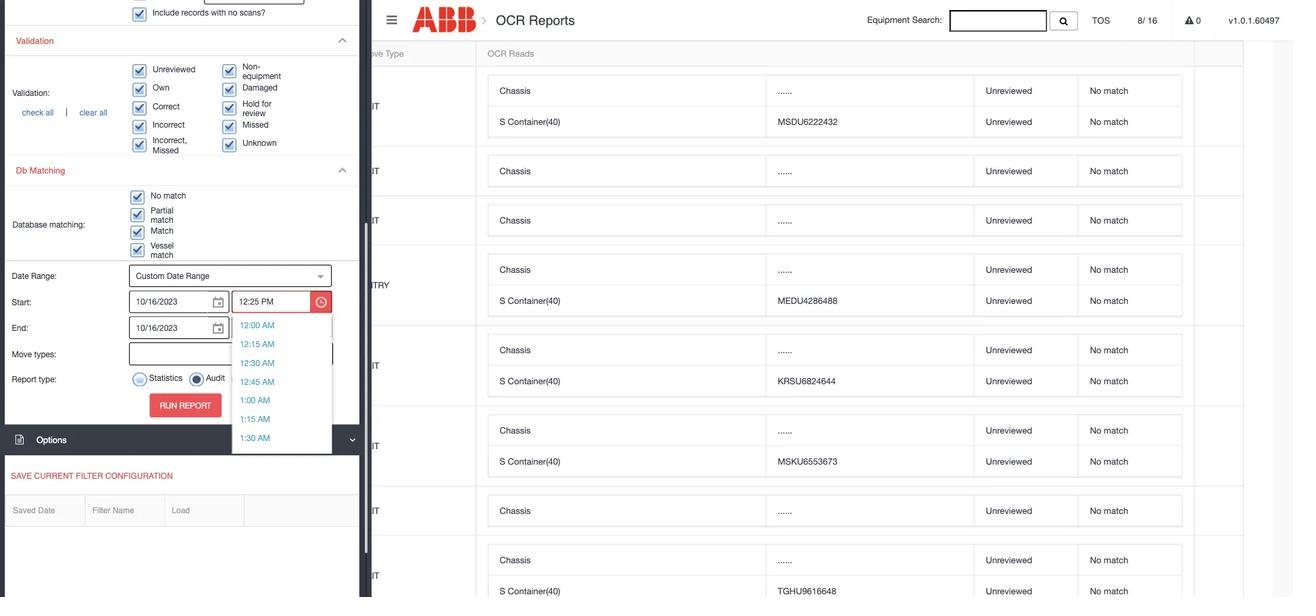 Task type: describe. For each thing, give the bounding box(es) containing it.
equipment search:
[[867, 15, 950, 25]]

1:00 am option
[[232, 391, 332, 410]]

type:
[[39, 375, 57, 384]]

chassis cell for tenth no match cell from the bottom of the page
[[488, 205, 766, 236]]

row containing ap20231016001773
[[46, 487, 1243, 536]]

8 no match from the top
[[1090, 376, 1128, 386]]

row containing ap20231016001775
[[46, 196, 1243, 246]]

2023- for 2023-10-16 13:24:54
[[57, 108, 80, 118]]

10 no match cell from the top
[[1078, 446, 1182, 477]]

1:15 am
[[240, 414, 270, 423]]

2 no match cell from the top
[[1078, 106, 1182, 137]]

no for 9th no match cell
[[1090, 425, 1101, 436]]

1:45
[[240, 451, 256, 461]]

no for ninth no match cell from the bottom
[[1090, 264, 1101, 275]]

7 exit from the top
[[361, 571, 379, 581]]

5 no match from the top
[[1090, 264, 1128, 275]]

10- for 13:23:58
[[80, 513, 93, 523]]

ap20231016001777
[[57, 159, 137, 169]]

chassis cell for 3rd no match cell from the top
[[488, 156, 766, 187]]

row group for ap20231016001772 2023-10-16 13:23:56
[[488, 335, 1182, 397]]

incorrect
[[153, 120, 185, 129]]

types:
[[34, 349, 56, 359]]

16 for ap20231016001776 2023-10-16 13:24:54
[[93, 108, 103, 118]]

cell containing ap20231016001773
[[46, 487, 268, 536]]

include records with no scans?
[[153, 8, 265, 17]]

date range:
[[12, 271, 57, 281]]

hold for review
[[242, 98, 272, 118]]

unreviewed cell for ...... cell associated with chassis cell corresponding to second no match cell from the bottom of the page
[[974, 545, 1078, 576]]

12:30 am option
[[232, 353, 332, 372]]

entry cell
[[349, 246, 476, 326]]

damaged
[[242, 83, 278, 92]]

match for chassis cell corresponding to 3rd no match cell from the top's ...... cell
[[1104, 166, 1128, 176]]

am for 1:30 am
[[258, 433, 270, 442]]

entry
[[361, 280, 389, 291]]

incorrect, missed
[[153, 136, 187, 155]]

match for "msdu6222432" cell
[[1104, 116, 1128, 127]]

exit cell for 2023-10-16 13:23:53
[[349, 406, 476, 487]]

cell containing ap20231016001774
[[46, 246, 268, 326]]

ap20231016001773 2023-10-16 13:23:58
[[57, 499, 140, 523]]

chassis for tenth no match cell from the bottom of the page
[[500, 215, 531, 225]]

ap20231016001776
[[57, 94, 137, 104]]

exit cell for 2023-10-16 13:25:03
[[349, 147, 476, 196]]

...... cell for chassis cell corresponding to 3rd no match cell from the top
[[766, 156, 974, 187]]

3 no match from the top
[[1090, 166, 1128, 176]]

run report
[[160, 401, 211, 410]]

equipment
[[867, 15, 910, 25]]

chassis for 11th no match cell from the top
[[500, 506, 531, 516]]

chassis for 7th no match cell from the bottom of the page
[[500, 345, 531, 355]]

10- for 13:23:56
[[80, 368, 93, 378]]

unreviewed cell for ...... cell corresponding to 7th no match cell from the bottom of the page chassis cell
[[974, 335, 1078, 366]]

am for 12:30 am
[[262, 358, 275, 367]]

...... cell for ninth no match cell from the bottom chassis cell
[[766, 254, 974, 285]]

...... cell for chassis cell corresponding to tenth no match cell from the bottom of the page
[[766, 205, 974, 236]]

reads
[[509, 48, 534, 59]]

exit cell for 2023-10-16 13:23:58
[[349, 487, 476, 536]]

...... for ninth no match cell from the bottom
[[778, 264, 793, 275]]

10- for 13:24:31
[[80, 222, 93, 233]]

start:
[[12, 297, 31, 307]]

load
[[172, 506, 190, 515]]

row containing saved date
[[5, 495, 359, 527]]

no for 3rd no match cell from the top
[[1090, 166, 1101, 176]]

check
[[22, 108, 43, 117]]

tab list containing home
[[45, 14, 1273, 597]]

custom date range
[[136, 271, 209, 281]]

chassis cell for 11th no match cell from the top
[[488, 496, 766, 527]]

12:15 am
[[240, 339, 275, 349]]

type
[[386, 48, 404, 59]]

7 no match cell from the top
[[1078, 335, 1182, 366]]

ap20231016001775 2023-10-16 13:24:31
[[57, 208, 140, 233]]

11 no match from the top
[[1090, 506, 1128, 516]]

ap20231016001771
[[57, 434, 137, 444]]

1:45 am option
[[232, 447, 332, 466]]

1 horizontal spatial reports
[[529, 12, 575, 28]]

date for saved
[[38, 506, 55, 515]]

4 no match cell from the top
[[1078, 205, 1182, 236]]

1 horizontal spatial missed
[[242, 120, 269, 129]]

12:30 am
[[240, 358, 275, 367]]

unreviewed for ninth no match cell from the bottom
[[986, 264, 1032, 275]]

7 exit cell from the top
[[349, 536, 476, 597]]

s container(40) cell for medu4286488
[[488, 285, 766, 317]]

exit for 2023-10-16 13:23:56
[[361, 361, 379, 371]]

non-
[[242, 61, 261, 71]]

tghu9616648
[[778, 586, 836, 596]]

missed inside incorrect, missed
[[153, 145, 179, 155]]

ap20231016001776 2023-10-16 13:24:54
[[57, 94, 140, 118]]

9 no match from the top
[[1090, 425, 1128, 436]]

13:23:58
[[106, 513, 140, 523]]

25 cell for 13:24:54
[[268, 66, 349, 147]]

0 vertical spatial report
[[12, 375, 36, 384]]

load link
[[165, 495, 244, 526]]

saved
[[13, 506, 36, 515]]

partial
[[151, 205, 174, 215]]

row containing transaction
[[46, 41, 1243, 66]]

no for first no match cell from the bottom
[[1090, 586, 1101, 596]]

unreviewed for 4th no match cell from the bottom of the page
[[986, 456, 1032, 467]]

db
[[16, 166, 27, 176]]

search:
[[912, 15, 942, 25]]

no inside 'no match partial match match vessel match'
[[151, 191, 161, 200]]

ocr reads
[[488, 48, 534, 59]]

5 no match cell from the top
[[1078, 254, 1182, 285]]

end:
[[12, 323, 28, 333]]

exit for 2023-10-16 13:25:03
[[361, 166, 379, 176]]

tghu9616648 cell
[[766, 576, 974, 597]]

no for second no match cell from the bottom of the page
[[1090, 555, 1101, 565]]

filter name
[[92, 506, 134, 515]]

node
[[280, 48, 301, 59]]

chassis cell for first no match cell from the top
[[488, 75, 766, 106]]

ocr reports
[[492, 12, 575, 28]]

row containing ap20231016001777
[[46, 147, 1243, 196]]

medu4286488
[[778, 295, 838, 306]]

chassis cell for ninth no match cell from the bottom
[[488, 254, 766, 285]]

2023- for 2023-10-16 13:25:03
[[57, 173, 80, 183]]

ap20231016001774
[[57, 273, 137, 284]]

exit cell for 2023-10-16 13:24:31
[[349, 196, 476, 246]]

am for 12:15 am
[[262, 339, 275, 349]]

12:45 am option
[[232, 372, 332, 391]]

cell containing ap20231016001771
[[46, 406, 268, 487]]

13:24:31
[[106, 222, 140, 233]]

validation:
[[12, 88, 50, 97]]

all for check all
[[46, 108, 54, 117]]

s for krsu6824644
[[500, 376, 505, 386]]

saved date link
[[6, 495, 85, 526]]

1:45 am
[[240, 451, 270, 461]]

cell containing ap20231016001775
[[46, 196, 268, 246]]

chassis for second no match cell from the bottom of the page
[[500, 555, 531, 565]]

exit for 2023-10-16 13:24:54
[[361, 101, 379, 111]]

db matching link
[[5, 156, 359, 186]]

13:24:16
[[106, 287, 140, 298]]

custom
[[136, 271, 165, 281]]

no
[[228, 8, 237, 17]]

13 no match from the top
[[1090, 586, 1128, 596]]

row group for ap20231016001774 2023-10-16 13:24:16
[[488, 254, 1182, 317]]

reports link
[[94, 14, 153, 42]]

match for ...... cell corresponding to 7th no match cell from the bottom of the page chassis cell
[[1104, 345, 1128, 355]]

with
[[211, 8, 226, 17]]

s for msku6553673
[[500, 456, 505, 467]]

chassis for 9th no match cell
[[500, 425, 531, 436]]

10- for 13:24:54
[[80, 108, 93, 118]]

16 for ap20231016001777 2023-10-16 13:25:03
[[93, 173, 103, 183]]

1:30 am
[[240, 433, 270, 442]]

6 no match from the top
[[1090, 295, 1128, 306]]

ig3 cell
[[268, 246, 349, 326]]

...... for 3rd no match cell from the top
[[778, 166, 793, 176]]

clear
[[80, 108, 97, 117]]

...... for second no match cell from the bottom of the page
[[778, 555, 793, 565]]

audit
[[206, 373, 225, 383]]

...... cell for chassis cell associated with first no match cell from the top
[[766, 75, 974, 106]]

krsu6824644 cell
[[766, 366, 974, 397]]

run report button
[[150, 393, 222, 418]]

no for 4th no match cell from the bottom of the page
[[1090, 456, 1101, 467]]

ap20231016001772
[[57, 354, 137, 364]]

16 for ap20231016001774 2023-10-16 13:24:16
[[93, 287, 103, 298]]

unreviewed for 6th no match cell from the bottom
[[986, 376, 1032, 386]]

|
[[63, 107, 70, 116]]

match for tghu9616648 cell in the bottom right of the page
[[1104, 586, 1128, 596]]

non- equipment
[[242, 61, 281, 81]]

2 no match from the top
[[1090, 116, 1128, 127]]

ig3
[[280, 280, 294, 291]]

move type
[[361, 48, 404, 59]]

exit cell for 2023-10-16 13:24:54
[[349, 66, 476, 147]]

unreviewed cell for ...... cell related to chassis cell associated with first no match cell from the top
[[974, 75, 1078, 106]]

unreviewed for second no match cell from the bottom of the page
[[986, 555, 1032, 565]]

saved date
[[13, 506, 55, 515]]

8/ 16 button
[[1124, 0, 1171, 41]]

16 for ap20231016001772 2023-10-16 13:23:56
[[93, 368, 103, 378]]

0 horizontal spatial reports
[[104, 22, 144, 32]]

10 no match from the top
[[1090, 456, 1128, 467]]

s container(40) for krsu6824644
[[500, 376, 560, 386]]

10- for 13:25:03
[[80, 173, 93, 183]]

13 no match cell from the top
[[1078, 576, 1182, 597]]

check all link
[[12, 108, 63, 117]]

bars image
[[387, 13, 397, 26]]

s for msdu6222432
[[500, 116, 505, 127]]

no for 12th no match cell from the bottom of the page
[[1090, 116, 1101, 127]]

s container(40) cell for msku6553673
[[488, 446, 766, 477]]

chassis for 3rd no match cell from the top
[[500, 166, 531, 176]]

home link
[[48, 14, 93, 42]]

validation link
[[5, 26, 359, 56]]

match
[[151, 226, 174, 235]]

10- for 13:24:16
[[80, 287, 93, 298]]

hold
[[242, 98, 260, 108]]



Task type: vqa. For each thing, say whether or not it's contained in the screenshot.


Task type: locate. For each thing, give the bounding box(es) containing it.
...... for 7th no match cell from the bottom of the page
[[778, 345, 793, 355]]

vessel
[[151, 241, 174, 250]]

5 exit from the top
[[361, 441, 379, 451]]

10- inside ap20231016001772 2023-10-16 13:23:56
[[80, 368, 93, 378]]

no for 6th no match cell from the bottom
[[1090, 376, 1101, 386]]

exit cell
[[349, 66, 476, 147], [349, 147, 476, 196], [349, 196, 476, 246], [349, 326, 476, 406], [349, 406, 476, 487], [349, 487, 476, 536], [349, 536, 476, 597]]

reports right home
[[104, 22, 144, 32]]

8/ 16
[[1138, 15, 1157, 25]]

unreviewed for 11th no match cell from the top
[[986, 506, 1032, 516]]

25 cell
[[268, 66, 349, 147], [268, 406, 349, 487]]

16 inside the ap20231016001773 2023-10-16 13:23:58
[[93, 513, 103, 523]]

10- for 13:23:53
[[80, 448, 93, 458]]

12 no match from the top
[[1090, 555, 1128, 565]]

s container(40) cell for msdu6222432
[[488, 106, 766, 137]]

0 vertical spatial missed
[[242, 120, 269, 129]]

range
[[186, 271, 209, 281]]

3 s container(40) from the top
[[500, 376, 560, 386]]

unreviewed for first no match cell from the bottom
[[986, 586, 1032, 596]]

2023- inside ap20231016001772 2023-10-16 13:23:56
[[57, 368, 80, 378]]

ocr left the reads on the left top
[[488, 48, 507, 59]]

grid containing transaction
[[46, 41, 1243, 597]]

4 s container(40) from the top
[[500, 456, 560, 467]]

1 horizontal spatial date
[[38, 506, 55, 515]]

0 button
[[1172, 0, 1215, 41]]

None field
[[950, 10, 1047, 32], [130, 344, 146, 365], [950, 10, 1047, 32], [130, 344, 146, 365]]

am right 1:00
[[258, 395, 270, 405]]

1 25 cell from the top
[[268, 66, 349, 147]]

1:30 am option
[[232, 428, 332, 447]]

5 ...... from the top
[[778, 345, 793, 355]]

16 down ap20231016001776
[[93, 108, 103, 118]]

report left type:
[[12, 375, 36, 384]]

msku6553673
[[778, 456, 838, 467]]

menu
[[5, 0, 359, 261]]

filter
[[92, 506, 110, 515]]

10- down ap20231016001776
[[80, 108, 93, 118]]

11 no match cell from the top
[[1078, 496, 1182, 527]]

3 s container(40) cell from the top
[[488, 366, 766, 397]]

6 chassis from the top
[[500, 425, 531, 436]]

all for clear all
[[99, 108, 107, 117]]

clear all
[[80, 108, 107, 117]]

2023- inside ap20231016001775 2023-10-16 13:24:31
[[57, 222, 80, 233]]

10- inside ap20231016001777 2023-10-16 13:25:03
[[80, 173, 93, 183]]

report inside button
[[179, 401, 211, 410]]

match for the krsu6824644 cell
[[1104, 376, 1128, 386]]

list box
[[232, 316, 332, 597]]

am right 12:00
[[262, 320, 275, 330]]

date left range:
[[12, 271, 29, 281]]

8 no match cell from the top
[[1078, 366, 1182, 397]]

1 horizontal spatial move
[[361, 48, 383, 59]]

ocr
[[496, 12, 525, 28], [488, 48, 507, 59]]

container(40)
[[508, 116, 560, 127], [508, 295, 560, 306], [508, 376, 560, 386], [508, 456, 560, 467], [508, 586, 560, 596]]

s for medu4286488
[[500, 295, 505, 306]]

chassis
[[500, 85, 531, 96], [500, 166, 531, 176], [500, 215, 531, 225], [500, 264, 531, 275], [500, 345, 531, 355], [500, 425, 531, 436], [500, 506, 531, 516], [500, 555, 531, 565]]

1:15
[[240, 414, 256, 423]]

4 exit from the top
[[361, 361, 379, 371]]

16 for ap20231016001771 2023-10-16 13:23:53
[[93, 448, 103, 458]]

5 2023- from the top
[[57, 368, 80, 378]]

0 vertical spatial move
[[361, 48, 383, 59]]

2023- inside ap20231016001777 2023-10-16 13:25:03
[[57, 173, 80, 183]]

unreviewed cell for chassis cell corresponding to 3rd no match cell from the top's ...... cell
[[974, 156, 1078, 187]]

match for ...... cell corresponding to chassis cell corresponding to tenth no match cell from the bottom of the page
[[1104, 215, 1128, 225]]

unreviewed cell
[[974, 75, 1078, 106], [974, 106, 1078, 137], [974, 156, 1078, 187], [974, 205, 1078, 236], [974, 254, 1078, 285], [974, 285, 1078, 317], [974, 335, 1078, 366], [974, 366, 1078, 397], [974, 415, 1078, 446], [974, 446, 1078, 477], [974, 496, 1078, 527], [974, 545, 1078, 576], [974, 576, 1078, 597]]

correct
[[153, 101, 180, 111]]

grid
[[46, 41, 1243, 597]]

move left types:
[[12, 349, 32, 359]]

10- down ap20231016001773
[[80, 513, 93, 523]]

range:
[[31, 271, 57, 281]]

unreviewed for 12th no match cell from the bottom of the page
[[986, 116, 1032, 127]]

5 s from the top
[[500, 586, 505, 596]]

1 vertical spatial missed
[[153, 145, 179, 155]]

no for 11th no match cell from the top
[[1090, 506, 1101, 516]]

name
[[113, 506, 134, 515]]

review
[[249, 373, 275, 383]]

no for first no match cell from the top
[[1090, 85, 1101, 96]]

6 ...... from the top
[[778, 425, 793, 436]]

ap20231016001774 2023-10-16 13:24:16
[[57, 273, 140, 298]]

8 unreviewed cell from the top
[[974, 366, 1078, 397]]

move for move types:
[[12, 349, 32, 359]]

move types:
[[12, 349, 56, 359]]

unreviewed for sixth no match cell from the top
[[986, 295, 1032, 306]]

validation
[[16, 36, 54, 46]]

no match cell
[[1078, 75, 1182, 106], [1078, 106, 1182, 137], [1078, 156, 1182, 187], [1078, 205, 1182, 236], [1078, 254, 1182, 285], [1078, 285, 1182, 317], [1078, 335, 1182, 366], [1078, 366, 1182, 397], [1078, 415, 1182, 446], [1078, 446, 1182, 477], [1078, 496, 1182, 527], [1078, 545, 1182, 576], [1078, 576, 1182, 597]]

0 horizontal spatial report
[[12, 375, 36, 384]]

10- down ap20231016001774 at the top
[[80, 287, 93, 298]]

2023- for 2023-10-16 13:23:56
[[57, 368, 80, 378]]

medu4286488 cell
[[766, 285, 974, 317]]

8 chassis cell from the top
[[488, 545, 766, 576]]

3 chassis from the top
[[500, 215, 531, 225]]

13:24:54
[[106, 108, 140, 118]]

2023- for 2023-10-16 13:23:53
[[57, 448, 80, 458]]

exit for 2023-10-16 13:23:53
[[361, 441, 379, 451]]

unreviewed cell for ...... cell for chassis cell related to 9th no match cell
[[974, 415, 1078, 446]]

4 ...... from the top
[[778, 264, 793, 275]]

database matching:
[[12, 220, 85, 230]]

16 inside the ap20231016001774 2023-10-16 13:24:16
[[93, 287, 103, 298]]

1 no match from the top
[[1090, 85, 1128, 96]]

unreviewed for 9th no match cell
[[986, 425, 1032, 436]]

1 exit from the top
[[361, 101, 379, 111]]

4 chassis from the top
[[500, 264, 531, 275]]

1 2023- from the top
[[57, 108, 80, 118]]

unreviewed inside validation menu item
[[153, 64, 195, 74]]

date left range
[[167, 271, 184, 281]]

no match partial match match vessel match
[[151, 191, 186, 260]]

move
[[361, 48, 383, 59], [12, 349, 32, 359]]

6 no match cell from the top
[[1078, 285, 1182, 317]]

2 exit cell from the top
[[349, 147, 476, 196]]

1 vertical spatial 25
[[280, 441, 290, 451]]

am up review
[[262, 358, 275, 367]]

13:23:53
[[106, 448, 140, 458]]

s container(40) for msku6553673
[[500, 456, 560, 467]]

2 s container(40) cell from the top
[[488, 285, 766, 317]]

16 down ap20231016001773
[[93, 513, 103, 523]]

s container(40) for medu4286488
[[500, 295, 560, 306]]

13:25:03
[[106, 173, 140, 183]]

s container(40) for tghu9616648
[[500, 586, 560, 596]]

10- down ap20231016001777
[[80, 173, 93, 183]]

1 s from the top
[[500, 116, 505, 127]]

7 chassis cell from the top
[[488, 496, 766, 527]]

2 container(40) from the top
[[508, 295, 560, 306]]

1 s container(40) from the top
[[500, 116, 560, 127]]

5 unreviewed cell from the top
[[974, 254, 1078, 285]]

1 25 from the top
[[280, 101, 290, 111]]

9 no match cell from the top
[[1078, 415, 1182, 446]]

5 chassis cell from the top
[[488, 335, 766, 366]]

all right check
[[46, 108, 54, 117]]

1 vertical spatial 25 cell
[[268, 406, 349, 487]]

3 2023- from the top
[[57, 222, 80, 233]]

s container(40) cell
[[488, 106, 766, 137], [488, 285, 766, 317], [488, 366, 766, 397], [488, 446, 766, 477], [488, 576, 766, 597]]

25 down 1:15 am option
[[280, 441, 290, 451]]

1 chassis cell from the top
[[488, 75, 766, 106]]

7 ...... cell from the top
[[766, 496, 974, 527]]

4 2023- from the top
[[57, 287, 80, 298]]

list box containing 12:00 am
[[232, 316, 332, 597]]

1:15 am option
[[232, 410, 332, 428]]

move inside row
[[361, 48, 383, 59]]

25 right for
[[280, 101, 290, 111]]

2 25 from the top
[[280, 441, 290, 451]]

3 chassis cell from the top
[[488, 205, 766, 236]]

cell
[[46, 66, 268, 147], [1194, 66, 1243, 147], [46, 147, 268, 196], [268, 147, 349, 196], [1194, 147, 1243, 196], [46, 196, 268, 246], [268, 196, 349, 246], [1194, 196, 1243, 246], [46, 246, 268, 326], [1194, 246, 1243, 326], [46, 326, 268, 406], [268, 326, 349, 406], [1194, 326, 1243, 406], [46, 406, 268, 487], [1194, 406, 1243, 487], [46, 487, 268, 536], [268, 487, 349, 536], [1194, 487, 1243, 536], [46, 536, 268, 597], [268, 536, 349, 597], [1194, 536, 1243, 597]]

2 all from the left
[[99, 108, 107, 117]]

2 s container(40) from the top
[[500, 295, 560, 306]]

2 horizontal spatial date
[[167, 271, 184, 281]]

1 ...... cell from the top
[[766, 75, 974, 106]]

16 for ap20231016001773 2023-10-16 13:23:58
[[93, 513, 103, 523]]

s for tghu9616648
[[500, 586, 505, 596]]

10- inside ap20231016001775 2023-10-16 13:24:31
[[80, 222, 93, 233]]

...... cell
[[766, 75, 974, 106], [766, 156, 974, 187], [766, 205, 974, 236], [766, 254, 974, 285], [766, 335, 974, 366], [766, 415, 974, 446], [766, 496, 974, 527], [766, 545, 974, 576]]

unreviewed cell for the krsu6824644 cell
[[974, 366, 1078, 397]]

5 10- from the top
[[80, 368, 93, 378]]

......
[[778, 85, 793, 96], [778, 166, 793, 176], [778, 215, 793, 225], [778, 264, 793, 275], [778, 345, 793, 355], [778, 425, 793, 436], [778, 506, 793, 516], [778, 555, 793, 565]]

exit cell for 2023-10-16 13:23:56
[[349, 326, 476, 406]]

12:45
[[240, 377, 260, 386]]

2 ...... from the top
[[778, 166, 793, 176]]

...... for tenth no match cell from the bottom of the page
[[778, 215, 793, 225]]

0 horizontal spatial missed
[[153, 145, 179, 155]]

row
[[46, 41, 1243, 66], [46, 66, 1243, 147], [488, 75, 1182, 106], [488, 106, 1182, 137], [46, 147, 1243, 196], [488, 156, 1182, 187], [46, 196, 1243, 246], [488, 205, 1182, 236], [46, 246, 1243, 326], [488, 254, 1182, 285], [488, 285, 1182, 317], [46, 326, 1243, 406], [488, 335, 1182, 366], [488, 366, 1182, 397], [46, 406, 1243, 487], [488, 415, 1182, 446], [488, 446, 1182, 477], [46, 487, 1243, 536], [5, 495, 359, 527], [488, 496, 1182, 527], [46, 536, 1243, 597], [488, 545, 1182, 576], [488, 576, 1182, 597]]

filter name link
[[86, 495, 164, 526]]

for
[[262, 98, 272, 108]]

1:00 am
[[240, 395, 270, 405]]

2 ...... cell from the top
[[766, 156, 974, 187]]

12:30
[[240, 358, 260, 367]]

4 exit cell from the top
[[349, 326, 476, 406]]

clear all link
[[70, 108, 117, 117]]

16 down the ap20231016001775
[[93, 222, 103, 233]]

6 exit cell from the top
[[349, 487, 476, 536]]

transaction
[[57, 48, 102, 59]]

report type:
[[12, 375, 57, 384]]

am for 12:00 am
[[262, 320, 275, 330]]

unreviewed cell for tghu9616648 cell in the bottom right of the page
[[974, 576, 1078, 597]]

16 down ap20231016001777
[[93, 173, 103, 183]]

unreviewed cell for medu4286488 cell
[[974, 285, 1078, 317]]

3 ...... cell from the top
[[766, 205, 974, 236]]

13:23:56
[[106, 368, 140, 378]]

1 container(40) from the top
[[508, 116, 560, 127]]

exit for 2023-10-16 13:23:58
[[361, 506, 379, 516]]

25 cell for 13:23:53
[[268, 406, 349, 487]]

tos
[[1092, 15, 1110, 25]]

0
[[1194, 15, 1201, 25]]

match for ...... cell associated with chassis cell corresponding to second no match cell from the bottom of the page
[[1104, 555, 1128, 565]]

ap20231016001771 2023-10-16 13:23:53
[[57, 434, 140, 458]]

10- down the ap20231016001775
[[80, 222, 93, 233]]

7 ...... from the top
[[778, 506, 793, 516]]

4 container(40) from the top
[[508, 456, 560, 467]]

records
[[181, 8, 209, 17]]

row group for ap20231016001776 2023-10-16 13:24:54
[[488, 75, 1182, 137]]

include
[[153, 8, 179, 17]]

reports up the reads on the left top
[[529, 12, 575, 28]]

cell containing ap20231016001772
[[46, 326, 268, 406]]

chassis cell
[[488, 75, 766, 106], [488, 156, 766, 187], [488, 205, 766, 236], [488, 254, 766, 285], [488, 335, 766, 366], [488, 415, 766, 446], [488, 496, 766, 527], [488, 545, 766, 576]]

am right 12:15
[[262, 339, 275, 349]]

12:00 am
[[240, 320, 275, 330]]

ocr inside row
[[488, 48, 507, 59]]

menu containing validation
[[5, 0, 359, 261]]

unknown
[[242, 138, 277, 148]]

date inside row
[[38, 506, 55, 515]]

unreviewed for tenth no match cell from the bottom of the page
[[986, 215, 1032, 225]]

ocr for ocr reports
[[496, 12, 525, 28]]

match
[[1104, 85, 1128, 96], [1104, 116, 1128, 127], [1104, 166, 1128, 176], [163, 191, 186, 200], [1104, 215, 1128, 225], [151, 215, 173, 225], [151, 250, 173, 260], [1104, 264, 1128, 275], [1104, 295, 1128, 306], [1104, 345, 1128, 355], [1104, 376, 1128, 386], [1104, 425, 1128, 436], [1104, 456, 1128, 467], [1104, 506, 1128, 516], [1104, 555, 1128, 565], [1104, 586, 1128, 596]]

no for sixth no match cell from the top
[[1090, 295, 1101, 306]]

am for 1:45 am
[[258, 451, 270, 461]]

4 ...... cell from the top
[[766, 254, 974, 285]]

db matching
[[16, 166, 65, 176]]

...... cell for chassis cell related to 9th no match cell
[[766, 415, 974, 446]]

16 inside ap20231016001777 2023-10-16 13:25:03
[[93, 173, 103, 183]]

no for tenth no match cell from the bottom of the page
[[1090, 215, 1101, 225]]

7 chassis from the top
[[500, 506, 531, 516]]

database
[[12, 220, 47, 230]]

unreviewed cell for ninth no match cell from the bottom chassis cell's ...... cell
[[974, 254, 1078, 285]]

missed down review
[[242, 120, 269, 129]]

...... cell for 7th no match cell from the bottom of the page chassis cell
[[766, 335, 974, 366]]

1:30
[[240, 433, 256, 442]]

msdu6222432
[[778, 116, 838, 127]]

16 inside ap20231016001775 2023-10-16 13:24:31
[[93, 222, 103, 233]]

10- inside the ap20231016001773 2023-10-16 13:23:58
[[80, 513, 93, 523]]

1 horizontal spatial report
[[179, 401, 211, 410]]

4 unreviewed cell from the top
[[974, 205, 1078, 236]]

2 s from the top
[[500, 295, 505, 306]]

msdu6222432 cell
[[766, 106, 974, 137]]

1 horizontal spatial all
[[99, 108, 107, 117]]

container(40) for msku6553673
[[508, 456, 560, 467]]

12 no match cell from the top
[[1078, 545, 1182, 576]]

matching:
[[49, 220, 85, 230]]

2023- for 2023-10-16 13:23:58
[[57, 513, 80, 523]]

ap20231016001775
[[57, 208, 137, 219]]

0 vertical spatial 25 cell
[[268, 66, 349, 147]]

ap20231016001772 2023-10-16 13:23:56
[[57, 354, 140, 378]]

ocr for ocr reads
[[488, 48, 507, 59]]

8 ...... from the top
[[778, 555, 793, 565]]

...... cell for chassis cell corresponding to second no match cell from the bottom of the page
[[766, 545, 974, 576]]

scans?
[[240, 8, 265, 17]]

10- inside ap20231016001776 2023-10-16 13:24:54
[[80, 108, 93, 118]]

10- inside the ap20231016001774 2023-10-16 13:24:16
[[80, 287, 93, 298]]

1 vertical spatial move
[[12, 349, 32, 359]]

chassis cell for 9th no match cell
[[488, 415, 766, 446]]

5 s container(40) from the top
[[500, 586, 560, 596]]

am right 12:45
[[262, 377, 275, 386]]

0 vertical spatial ocr
[[496, 12, 525, 28]]

matching
[[30, 166, 65, 176]]

8 ...... cell from the top
[[766, 545, 974, 576]]

5 ...... cell from the top
[[766, 335, 974, 366]]

16 inside ap20231016001771 2023-10-16 13:23:53
[[93, 448, 103, 458]]

7 10- from the top
[[80, 513, 93, 523]]

7 unreviewed cell from the top
[[974, 335, 1078, 366]]

date right saved
[[38, 506, 55, 515]]

0 horizontal spatial all
[[46, 108, 54, 117]]

unreviewed for first no match cell from the top
[[986, 85, 1032, 96]]

row group
[[46, 66, 1243, 597], [488, 75, 1182, 137], [488, 254, 1182, 317], [488, 335, 1182, 397], [488, 415, 1182, 477], [488, 545, 1182, 597]]

ocr up "ocr reads"
[[496, 12, 525, 28]]

date for custom
[[167, 271, 184, 281]]

2 chassis from the top
[[500, 166, 531, 176]]

am right '1:45'
[[258, 451, 270, 461]]

cell containing ap20231016001777
[[46, 147, 268, 196]]

12:15
[[240, 339, 260, 349]]

report right run
[[179, 401, 211, 410]]

tab list
[[45, 14, 1273, 597]]

no for 7th no match cell from the bottom of the page
[[1090, 345, 1101, 355]]

2023- inside the ap20231016001774 2023-10-16 13:24:16
[[57, 287, 80, 298]]

12 unreviewed cell from the top
[[974, 545, 1078, 576]]

16 inside dropdown button
[[1148, 15, 1157, 25]]

10- inside ap20231016001771 2023-10-16 13:23:53
[[80, 448, 93, 458]]

date
[[167, 271, 184, 281], [12, 271, 29, 281], [38, 506, 55, 515]]

10- down the ap20231016001772
[[80, 368, 93, 378]]

10 unreviewed cell from the top
[[974, 446, 1078, 477]]

s container(40) for msdu6222432
[[500, 116, 560, 127]]

4 s container(40) cell from the top
[[488, 446, 766, 477]]

krsu6824644
[[778, 376, 836, 386]]

unreviewed for 3rd no match cell from the top
[[986, 166, 1032, 176]]

5 s container(40) cell from the top
[[488, 576, 766, 597]]

12:15 am option
[[232, 335, 332, 353]]

16 down ap20231016001771
[[93, 448, 103, 458]]

6 ...... cell from the top
[[766, 415, 974, 446]]

0 vertical spatial 25
[[280, 101, 290, 111]]

unreviewed for 7th no match cell from the bottom of the page
[[986, 345, 1032, 355]]

10- down ap20231016001771
[[80, 448, 93, 458]]

unreviewed cell for msku6553673 cell
[[974, 446, 1078, 477]]

ap20231016001773
[[57, 499, 137, 509]]

0 horizontal spatial date
[[12, 271, 29, 281]]

container(40) for medu4286488
[[508, 295, 560, 306]]

12:00 am option
[[232, 316, 332, 335]]

16 inside ap20231016001776 2023-10-16 13:24:54
[[93, 108, 103, 118]]

home
[[57, 22, 83, 32]]

warning image
[[1185, 16, 1194, 25]]

match for ...... cell related to chassis cell associated with first no match cell from the top
[[1104, 85, 1128, 96]]

match for medu4286488 cell
[[1104, 295, 1128, 306]]

incorrect,
[[153, 136, 187, 145]]

1 vertical spatial report
[[179, 401, 211, 410]]

2 2023- from the top
[[57, 173, 80, 183]]

db matching menu item
[[5, 156, 359, 261]]

all down ap20231016001776
[[99, 108, 107, 117]]

25 for 2023-10-16 13:24:54
[[280, 101, 290, 111]]

2023- inside ap20231016001771 2023-10-16 13:23:53
[[57, 448, 80, 458]]

run
[[160, 401, 177, 410]]

missed down incorrect,
[[153, 145, 179, 155]]

16 down ap20231016001774 at the top
[[93, 287, 103, 298]]

4 no match from the top
[[1090, 215, 1128, 225]]

cell containing ap20231016001776
[[46, 66, 268, 147]]

4 10- from the top
[[80, 287, 93, 298]]

3 exit from the top
[[361, 215, 379, 226]]

am for 1:15 am
[[258, 414, 270, 423]]

unreviewed cell for ...... cell corresponding to chassis cell corresponding to tenth no match cell from the bottom of the page
[[974, 205, 1078, 236]]

1 chassis from the top
[[500, 85, 531, 96]]

8/
[[1138, 15, 1145, 25]]

13 unreviewed cell from the top
[[974, 576, 1078, 597]]

msku6553673 cell
[[766, 446, 974, 477]]

am right 1:15
[[258, 414, 270, 423]]

search image
[[1060, 17, 1068, 26]]

s
[[500, 116, 505, 127], [500, 295, 505, 306], [500, 376, 505, 386], [500, 456, 505, 467], [500, 586, 505, 596]]

3 unreviewed cell from the top
[[974, 156, 1078, 187]]

1:00
[[240, 395, 256, 405]]

own
[[153, 83, 170, 92]]

0 horizontal spatial move
[[12, 349, 32, 359]]

move for move type
[[361, 48, 383, 59]]

validation menu item
[[5, 26, 359, 156]]

...... for 11th no match cell from the top
[[778, 506, 793, 516]]

16 down the ap20231016001772
[[93, 368, 103, 378]]

move left type
[[361, 48, 383, 59]]

3 no match cell from the top
[[1078, 156, 1182, 187]]

6 chassis cell from the top
[[488, 415, 766, 446]]

11 unreviewed cell from the top
[[974, 496, 1078, 527]]

16 right 8/
[[1148, 15, 1157, 25]]

am right 1:30
[[258, 433, 270, 442]]

1 vertical spatial ocr
[[488, 48, 507, 59]]

12:45 am
[[240, 377, 275, 386]]

16 inside ap20231016001772 2023-10-16 13:23:56
[[93, 368, 103, 378]]

3 10- from the top
[[80, 222, 93, 233]]

7 2023- from the top
[[57, 513, 80, 523]]

7 no match from the top
[[1090, 345, 1128, 355]]

2023- inside the ap20231016001773 2023-10-16 13:23:58
[[57, 513, 80, 523]]

v1.0.1.60497
[[1229, 15, 1280, 25]]

1 ...... from the top
[[778, 85, 793, 96]]

8 chassis from the top
[[500, 555, 531, 565]]

2023- inside ap20231016001776 2023-10-16 13:24:54
[[57, 108, 80, 118]]

None text field
[[130, 291, 208, 312]]

match for ninth no match cell from the bottom chassis cell's ...... cell
[[1104, 264, 1128, 275]]

...... for 9th no match cell
[[778, 425, 793, 436]]

None text field
[[232, 291, 311, 312], [130, 317, 208, 338], [232, 291, 311, 312], [130, 317, 208, 338]]

1 exit cell from the top
[[349, 66, 476, 147]]

1 no match cell from the top
[[1078, 75, 1182, 106]]

10-
[[80, 108, 93, 118], [80, 173, 93, 183], [80, 222, 93, 233], [80, 287, 93, 298], [80, 368, 93, 378], [80, 448, 93, 458], [80, 513, 93, 523]]



